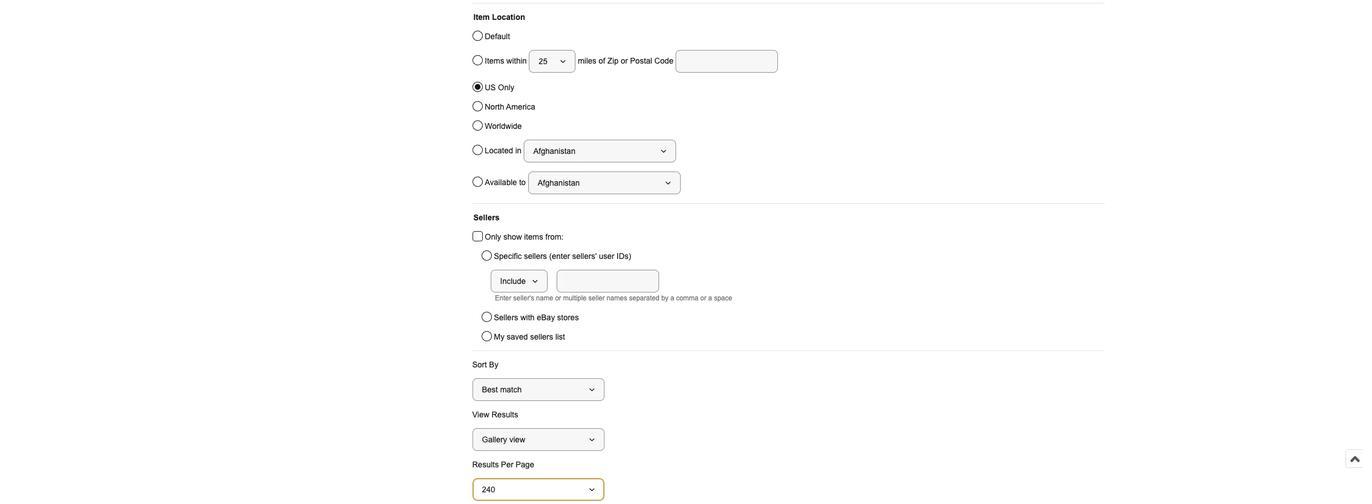 Task type: locate. For each thing, give the bounding box(es) containing it.
code
[[655, 56, 674, 65]]

0 horizontal spatial a
[[671, 295, 674, 303]]

sellers for sellers with ebay stores
[[494, 313, 518, 323]]

north
[[485, 102, 504, 112]]

1 horizontal spatial a
[[709, 295, 712, 303]]

or for zip
[[621, 56, 628, 65]]

enter
[[495, 295, 512, 303]]

default
[[485, 32, 510, 41]]

or
[[621, 56, 628, 65], [555, 295, 561, 303], [701, 295, 707, 303]]

miles
[[578, 56, 597, 65]]

2 horizontal spatial or
[[701, 295, 707, 303]]

within
[[507, 56, 527, 65]]

name
[[536, 295, 553, 303]]

stores
[[557, 313, 579, 323]]

available to
[[485, 178, 528, 187]]

1 vertical spatial sellers
[[494, 313, 518, 323]]

comma
[[676, 295, 699, 303]]

sort by
[[472, 361, 499, 370]]

north america
[[485, 102, 535, 112]]

sellers'
[[572, 252, 597, 261]]

zip
[[608, 56, 619, 65]]

in
[[516, 146, 522, 155]]

a
[[671, 295, 674, 303], [709, 295, 712, 303]]

multiple
[[563, 295, 587, 303]]

0 vertical spatial results
[[492, 411, 518, 420]]

a left 'space'
[[709, 295, 712, 303]]

per
[[501, 461, 514, 470]]

show
[[504, 233, 522, 242]]

my saved sellers list
[[494, 333, 565, 342]]

specific
[[494, 252, 522, 261]]

specific sellers (enter sellers' user ids)
[[494, 252, 631, 261]]

worldwide
[[485, 122, 522, 131]]

space
[[714, 295, 733, 303]]

located in
[[485, 146, 524, 155]]

item location
[[474, 13, 525, 22]]

sellers left list
[[530, 333, 553, 342]]

enter seller's name or multiple seller names separated by a comma or a space
[[495, 295, 733, 303]]

results
[[492, 411, 518, 420], [472, 461, 499, 470]]

sellers down items
[[524, 252, 547, 261]]

results left per
[[472, 461, 499, 470]]

only show items from:
[[485, 233, 564, 242]]

or right comma
[[701, 295, 707, 303]]

america
[[506, 102, 535, 112]]

sellers
[[524, 252, 547, 261], [530, 333, 553, 342]]

Seller ID text field
[[557, 270, 659, 293]]

(enter
[[549, 252, 570, 261]]

only
[[498, 83, 515, 92], [485, 233, 501, 242]]

results right view
[[492, 411, 518, 420]]

1 horizontal spatial or
[[621, 56, 628, 65]]

sellers down enter
[[494, 313, 518, 323]]

or right name
[[555, 295, 561, 303]]

us only
[[485, 83, 515, 92]]

results per page
[[472, 461, 534, 470]]

0 vertical spatial sellers
[[474, 213, 500, 222]]

sellers down available
[[474, 213, 500, 222]]

items within
[[485, 56, 529, 65]]

a right the by
[[671, 295, 674, 303]]

only left "show"
[[485, 233, 501, 242]]

my
[[494, 333, 505, 342]]

names
[[607, 295, 627, 303]]

Zip or Postal Code text field
[[676, 50, 778, 73]]

user
[[599, 252, 615, 261]]

seller's
[[513, 295, 534, 303]]

page
[[516, 461, 534, 470]]

0 horizontal spatial or
[[555, 295, 561, 303]]

only right us
[[498, 83, 515, 92]]

0 vertical spatial sellers
[[524, 252, 547, 261]]

sellers
[[474, 213, 500, 222], [494, 313, 518, 323]]

or right zip
[[621, 56, 628, 65]]



Task type: vqa. For each thing, say whether or not it's contained in the screenshot.
Zip
yes



Task type: describe. For each thing, give the bounding box(es) containing it.
by
[[489, 361, 499, 370]]

sellers for sellers
[[474, 213, 500, 222]]

items
[[485, 56, 504, 65]]

1 vertical spatial sellers
[[530, 333, 553, 342]]

item
[[474, 13, 490, 22]]

to
[[519, 178, 526, 187]]

by
[[662, 295, 669, 303]]

sellers with ebay stores
[[494, 313, 579, 323]]

seller
[[589, 295, 605, 303]]

location
[[492, 13, 525, 22]]

1 a from the left
[[671, 295, 674, 303]]

list
[[556, 333, 565, 342]]

ebay
[[537, 313, 555, 323]]

postal
[[630, 56, 652, 65]]

2 a from the left
[[709, 295, 712, 303]]

separated
[[629, 295, 660, 303]]

view
[[472, 411, 490, 420]]

sort
[[472, 361, 487, 370]]

miles of zip or postal code
[[576, 56, 676, 65]]

located
[[485, 146, 513, 155]]

saved
[[507, 333, 528, 342]]

us
[[485, 83, 496, 92]]

1 vertical spatial results
[[472, 461, 499, 470]]

items
[[524, 233, 543, 242]]

available
[[485, 178, 517, 187]]

of
[[599, 56, 606, 65]]

1 vertical spatial only
[[485, 233, 501, 242]]

from:
[[546, 233, 564, 242]]

view results
[[472, 411, 518, 420]]

with
[[521, 313, 535, 323]]

ids)
[[617, 252, 631, 261]]

0 vertical spatial only
[[498, 83, 515, 92]]

or for name
[[555, 295, 561, 303]]



